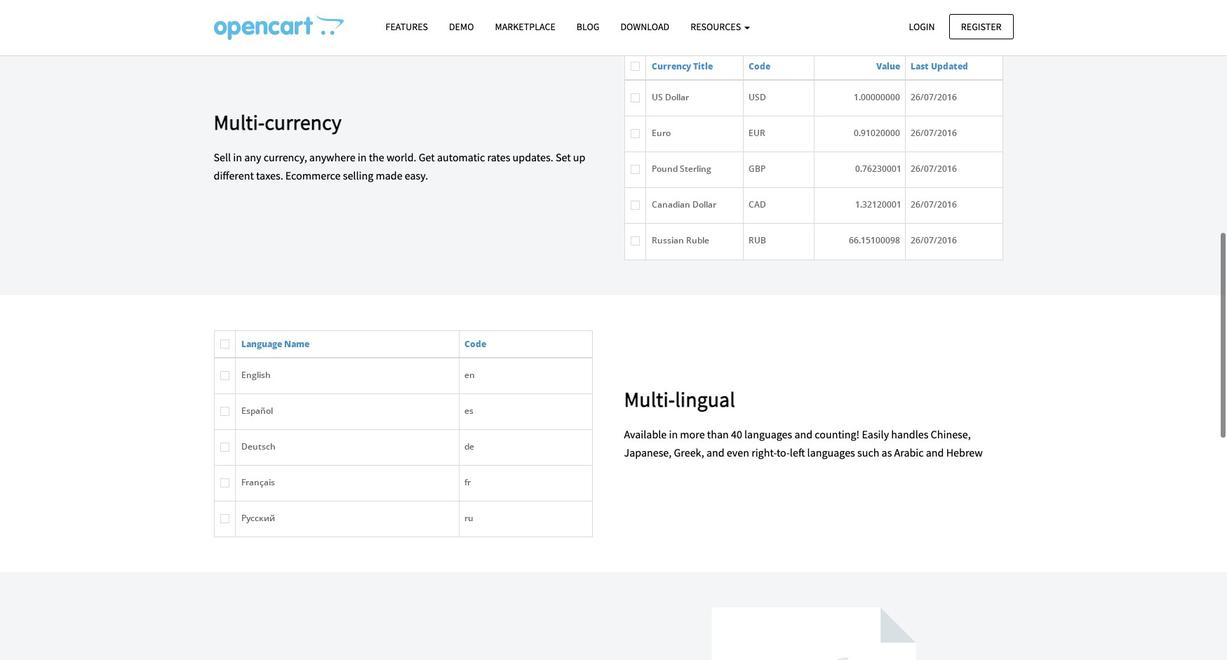 Task type: describe. For each thing, give the bounding box(es) containing it.
resources
[[691, 20, 743, 33]]

ecommerce
[[286, 168, 341, 182]]

even
[[727, 445, 750, 459]]

made
[[376, 168, 403, 182]]

blog
[[577, 20, 600, 33]]

counting!
[[815, 427, 860, 441]]

login link
[[897, 14, 947, 39]]

multi- for currency
[[214, 109, 265, 135]]

lingual
[[675, 386, 735, 413]]

any
[[244, 150, 261, 164]]

1 horizontal spatial and
[[795, 427, 813, 441]]

download
[[621, 20, 670, 33]]

world.
[[387, 150, 417, 164]]

automatic
[[437, 150, 485, 164]]

currency,
[[264, 150, 307, 164]]

sell in any currency, anywhere in the world. get automatic rates updates. set up different taxes. ecommerce selling made easy.
[[214, 150, 586, 182]]

register link
[[949, 14, 1014, 39]]

blog link
[[566, 15, 610, 39]]

handles
[[892, 427, 929, 441]]

greek,
[[674, 445, 704, 459]]

up
[[573, 150, 586, 164]]

set
[[556, 150, 571, 164]]

available in more than 40 languages and counting! easily handles chinese, japanese, greek, and even right-to-left languages such as arabic and hebrew
[[624, 427, 983, 459]]

turn mail to your advantage image
[[624, 608, 1003, 660]]

currency
[[265, 109, 342, 135]]

marketplace
[[495, 20, 556, 33]]

arabic
[[895, 445, 924, 459]]

40
[[731, 427, 742, 441]]

chinese,
[[931, 427, 971, 441]]

0 horizontal spatial languages
[[745, 427, 793, 441]]

features
[[386, 20, 428, 33]]

0 horizontal spatial and
[[707, 445, 725, 459]]

register
[[961, 20, 1002, 33]]

more
[[680, 427, 705, 441]]

multi lingual image
[[214, 331, 593, 538]]



Task type: locate. For each thing, give the bounding box(es) containing it.
0 horizontal spatial in
[[233, 150, 242, 164]]

in for multi-currency
[[233, 150, 242, 164]]

anywhere
[[309, 150, 356, 164]]

2 horizontal spatial and
[[926, 445, 944, 459]]

in inside the available in more than 40 languages and counting! easily handles chinese, japanese, greek, and even right-to-left languages such as arabic and hebrew
[[669, 427, 678, 441]]

1 horizontal spatial in
[[358, 150, 367, 164]]

1 vertical spatial multi-
[[624, 386, 675, 413]]

1 horizontal spatial multi-
[[624, 386, 675, 413]]

in
[[233, 150, 242, 164], [358, 150, 367, 164], [669, 427, 678, 441]]

0 vertical spatial languages
[[745, 427, 793, 441]]

languages
[[745, 427, 793, 441], [808, 445, 855, 459]]

login
[[909, 20, 935, 33]]

multi- up any
[[214, 109, 265, 135]]

multi-currency
[[214, 109, 342, 135]]

1 vertical spatial languages
[[808, 445, 855, 459]]

download link
[[610, 15, 680, 39]]

features link
[[375, 15, 439, 39]]

in left the the
[[358, 150, 367, 164]]

different
[[214, 168, 254, 182]]

available
[[624, 427, 667, 441]]

as
[[882, 445, 892, 459]]

than
[[707, 427, 729, 441]]

easily
[[862, 427, 889, 441]]

to-
[[777, 445, 790, 459]]

languages down counting!
[[808, 445, 855, 459]]

such
[[858, 445, 880, 459]]

2 horizontal spatial in
[[669, 427, 678, 441]]

in left 'more'
[[669, 427, 678, 441]]

rates
[[487, 150, 511, 164]]

taxes.
[[256, 168, 283, 182]]

in left any
[[233, 150, 242, 164]]

selling
[[343, 168, 374, 182]]

multi- up the available
[[624, 386, 675, 413]]

get
[[419, 150, 435, 164]]

the
[[369, 150, 384, 164]]

1 horizontal spatial languages
[[808, 445, 855, 459]]

multi- for lingual
[[624, 386, 675, 413]]

multi-
[[214, 109, 265, 135], [624, 386, 675, 413]]

0 horizontal spatial multi-
[[214, 109, 265, 135]]

demo
[[449, 20, 474, 33]]

left
[[790, 445, 805, 459]]

demo link
[[439, 15, 485, 39]]

and down chinese,
[[926, 445, 944, 459]]

multi currency image
[[624, 53, 1003, 260]]

japanese,
[[624, 445, 672, 459]]

resources link
[[680, 15, 761, 39]]

in for multi-lingual
[[669, 427, 678, 441]]

languages up right-
[[745, 427, 793, 441]]

and
[[795, 427, 813, 441], [707, 445, 725, 459], [926, 445, 944, 459]]

0 vertical spatial multi-
[[214, 109, 265, 135]]

opencart - features image
[[214, 15, 344, 40]]

updates.
[[513, 150, 554, 164]]

and up left
[[795, 427, 813, 441]]

sell
[[214, 150, 231, 164]]

hebrew
[[947, 445, 983, 459]]

multi-lingual
[[624, 386, 735, 413]]

and down than
[[707, 445, 725, 459]]

marketplace link
[[485, 15, 566, 39]]

right-
[[752, 445, 777, 459]]

easy.
[[405, 168, 428, 182]]



Task type: vqa. For each thing, say whether or not it's contained in the screenshot.
"Sparks Direct" image
no



